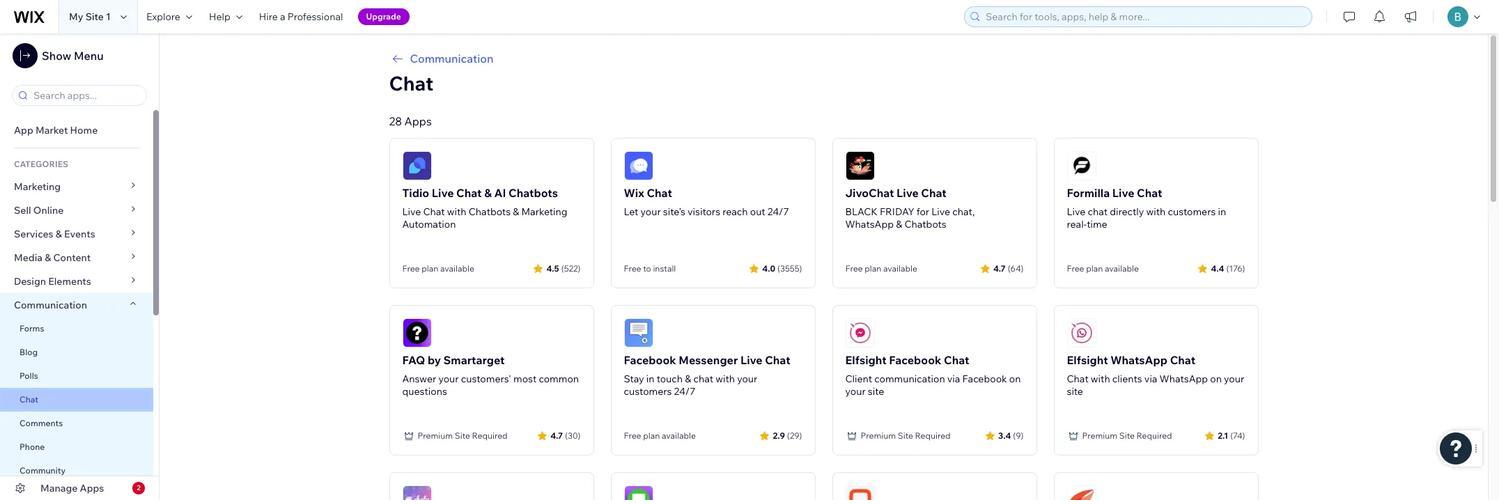 Task type: vqa. For each thing, say whether or not it's contained in the screenshot.


Task type: describe. For each thing, give the bounding box(es) containing it.
faq
[[402, 353, 425, 367]]

whatsapp inside jivochat live chat black friday for live chat, whatsapp & chatbots
[[845, 218, 894, 231]]

1 vertical spatial whatsapp
[[1111, 353, 1168, 367]]

manage
[[40, 482, 78, 495]]

with inside "formilla live chat live chat directly with customers in real-time"
[[1146, 206, 1166, 218]]

4.5 (522)
[[547, 263, 581, 273]]

plan for chat
[[1086, 263, 1103, 274]]

3.4
[[998, 430, 1011, 441]]

formilla
[[1067, 186, 1110, 200]]

services & events
[[14, 228, 95, 240]]

real-
[[1067, 218, 1087, 231]]

directly
[[1110, 206, 1144, 218]]

available for stay
[[662, 431, 696, 441]]

premium for whatsapp
[[1082, 431, 1118, 441]]

to
[[643, 263, 651, 274]]

hire a professional link
[[251, 0, 352, 33]]

explore
[[146, 10, 180, 23]]

2.9 (29)
[[773, 430, 802, 441]]

site inside "elfsight whatsapp chat chat with clients via whatsapp on your site"
[[1067, 385, 1083, 398]]

upgrade
[[366, 11, 401, 22]]

sell online link
[[0, 199, 153, 222]]

events
[[64, 228, 95, 240]]

site for elfsight whatsapp chat
[[1119, 431, 1135, 441]]

media
[[14, 252, 43, 264]]

premium site required for by
[[418, 431, 508, 441]]

media & content
[[14, 252, 91, 264]]

24/7 inside wix chat let your site's visitors reach out 24/7
[[768, 206, 789, 218]]

chatbots inside jivochat live chat black friday for live chat, whatsapp & chatbots
[[905, 218, 947, 231]]

most
[[514, 373, 537, 385]]

a
[[280, 10, 285, 23]]

Search for tools, apps, help & more... field
[[982, 7, 1308, 26]]

required for facebook
[[915, 431, 951, 441]]

communication
[[875, 373, 945, 385]]

on inside elfsight facebook chat client communication via facebook on your site
[[1009, 373, 1021, 385]]

facebook messenger live chat stay in touch & chat with your customers 24/7
[[624, 353, 791, 398]]

chat inside sidebar element
[[20, 394, 38, 405]]

hire a professional
[[259, 10, 343, 23]]

2.1 (74)
[[1218, 430, 1245, 441]]

sell
[[14, 204, 31, 217]]

site left the 1
[[85, 10, 104, 23]]

chat inside elfsight facebook chat client communication via facebook on your site
[[944, 353, 970, 367]]

plan for friday
[[865, 263, 882, 274]]

app market home link
[[0, 118, 153, 142]]

24/7 inside facebook messenger live chat stay in touch & chat with your customers 24/7
[[674, 385, 696, 398]]

free for friday
[[845, 263, 863, 274]]

0 vertical spatial communication
[[410, 52, 494, 65]]

content
[[53, 252, 91, 264]]

services & events link
[[0, 222, 153, 246]]

(64)
[[1008, 263, 1024, 273]]

premium site required for whatsapp
[[1082, 431, 1172, 441]]

(74)
[[1231, 430, 1245, 441]]

show menu button
[[13, 43, 104, 68]]

out
[[750, 206, 765, 218]]

answer
[[402, 373, 436, 385]]

categories
[[14, 159, 68, 169]]

(522)
[[561, 263, 581, 273]]

on inside "elfsight whatsapp chat chat with clients via whatsapp on your site"
[[1210, 373, 1222, 385]]

site's
[[663, 206, 686, 218]]

site inside elfsight facebook chat client communication via facebook on your site
[[868, 385, 884, 398]]

show menu
[[42, 49, 104, 63]]

1 horizontal spatial facebook
[[889, 353, 942, 367]]

wix chat let your site's visitors reach out 24/7
[[624, 186, 789, 218]]

blog
[[20, 347, 38, 357]]

4.5
[[547, 263, 559, 273]]

community
[[20, 465, 66, 476]]

black
[[845, 206, 878, 218]]

sidebar element
[[0, 33, 160, 500]]

apps for 28 apps
[[404, 114, 432, 128]]

available for chat
[[1105, 263, 1139, 274]]

chatbots down ai
[[469, 206, 511, 218]]

design elements
[[14, 275, 91, 288]]

chat inside "formilla live chat live chat directly with customers in real-time"
[[1137, 186, 1162, 200]]

(9)
[[1013, 430, 1024, 441]]

via inside elfsight facebook chat client communication via facebook on your site
[[947, 373, 960, 385]]

(29)
[[787, 430, 802, 441]]

28
[[389, 114, 402, 128]]

& inside jivochat live chat black friday for live chat, whatsapp & chatbots
[[896, 218, 902, 231]]

free for chat
[[1067, 263, 1084, 274]]

polls link
[[0, 364, 153, 388]]

touch
[[657, 373, 683, 385]]

marketing link
[[0, 175, 153, 199]]

by
[[428, 353, 441, 367]]

& inside facebook messenger live chat stay in touch & chat with your customers 24/7
[[685, 373, 691, 385]]

chat,
[[953, 206, 975, 218]]

show
[[42, 49, 71, 63]]

jivochat live chat black friday for live chat, whatsapp & chatbots
[[845, 186, 975, 231]]

(3555)
[[778, 263, 802, 273]]

community link
[[0, 459, 153, 483]]

market
[[36, 124, 68, 137]]

faq by smartarget logo image
[[402, 318, 432, 348]]

friday
[[880, 206, 915, 218]]

free plan available for chat
[[1067, 263, 1139, 274]]

forms link
[[0, 317, 153, 341]]

live up friday
[[897, 186, 919, 200]]

customers inside "formilla live chat live chat directly with customers in real-time"
[[1168, 206, 1216, 218]]

hire
[[259, 10, 278, 23]]

your inside wix chat let your site's visitors reach out 24/7
[[641, 206, 661, 218]]

app market home
[[14, 124, 98, 137]]

elfsight facebook chat logo image
[[845, 318, 875, 348]]

tidio live chat & ai chatbots logo image
[[402, 151, 432, 180]]

required for whatsapp
[[1137, 431, 1172, 441]]

my site 1
[[69, 10, 111, 23]]

your inside the faq by smartarget answer your customers' most common questions
[[439, 373, 459, 385]]

Search apps... field
[[29, 86, 142, 105]]

free plan available for ai
[[402, 263, 474, 274]]

chatbots right ai
[[509, 186, 558, 200]]

comments
[[20, 418, 63, 428]]

free for ai
[[402, 263, 420, 274]]

live down formilla
[[1067, 206, 1086, 218]]

automation
[[402, 218, 456, 231]]

phone
[[20, 442, 45, 452]]

services
[[14, 228, 53, 240]]

premium for facebook
[[861, 431, 896, 441]]

upgrade button
[[358, 8, 410, 25]]

tidio
[[402, 186, 429, 200]]

jivochat live chat logo image
[[845, 151, 875, 180]]

online
[[33, 204, 64, 217]]

elfsight whatsapp chat logo image
[[1067, 318, 1096, 348]]

2.1
[[1218, 430, 1228, 441]]

sell online
[[14, 204, 64, 217]]

forms
[[20, 323, 44, 334]]

formilla live chat live chat directly with customers in real-time
[[1067, 186, 1226, 231]]

comments link
[[0, 412, 153, 435]]

free for site's
[[624, 263, 641, 274]]

let
[[624, 206, 638, 218]]

4.7 for jivochat live chat
[[993, 263, 1006, 273]]

chat inside facebook messenger live chat stay in touch & chat with your customers 24/7
[[694, 373, 714, 385]]



Task type: locate. For each thing, give the bounding box(es) containing it.
chat inside "formilla live chat live chat directly with customers in real-time"
[[1088, 206, 1108, 218]]

free plan available down time
[[1067, 263, 1139, 274]]

available for friday
[[883, 263, 917, 274]]

1 horizontal spatial customers
[[1168, 206, 1216, 218]]

1 horizontal spatial premium site required
[[861, 431, 951, 441]]

free to install
[[624, 263, 676, 274]]

chat down formilla
[[1088, 206, 1108, 218]]

2 horizontal spatial premium
[[1082, 431, 1118, 441]]

help button
[[201, 0, 251, 33]]

4.4 (176)
[[1211, 263, 1245, 273]]

24/7 down messenger
[[674, 385, 696, 398]]

0 horizontal spatial facebook
[[624, 353, 676, 367]]

0 horizontal spatial site
[[868, 385, 884, 398]]

0 vertical spatial chat
[[1088, 206, 1108, 218]]

help
[[209, 10, 230, 23]]

customers up 4.4
[[1168, 206, 1216, 218]]

1 horizontal spatial 24/7
[[768, 206, 789, 218]]

24/7
[[768, 206, 789, 218], [674, 385, 696, 398]]

install
[[653, 263, 676, 274]]

3 premium from the left
[[1082, 431, 1118, 441]]

2 site from the left
[[1067, 385, 1083, 398]]

1 horizontal spatial communication link
[[389, 50, 1259, 67]]

premium down 'questions'
[[418, 431, 453, 441]]

&
[[484, 186, 492, 200], [513, 206, 519, 218], [896, 218, 902, 231], [56, 228, 62, 240], [45, 252, 51, 264], [685, 373, 691, 385]]

1 horizontal spatial 4.7
[[993, 263, 1006, 273]]

menu
[[74, 49, 104, 63]]

elfsight for elfsight facebook chat
[[845, 353, 887, 367]]

chat link
[[0, 388, 153, 412]]

required for by
[[472, 431, 508, 441]]

elfsight for elfsight whatsapp chat
[[1067, 353, 1108, 367]]

wix chat logo image
[[624, 151, 653, 180]]

with inside the tidio live chat & ai chatbots live chat with chatbots & marketing automation
[[447, 206, 467, 218]]

elements
[[48, 275, 91, 288]]

required down "elfsight whatsapp chat chat with clients via whatsapp on your site"
[[1137, 431, 1172, 441]]

formilla live chat logo image
[[1067, 151, 1096, 180]]

0 horizontal spatial 4.7
[[551, 430, 563, 441]]

your right let at left top
[[641, 206, 661, 218]]

site left clients
[[1067, 385, 1083, 398]]

available down friday
[[883, 263, 917, 274]]

2 required from the left
[[915, 431, 951, 441]]

1
[[106, 10, 111, 23]]

for
[[917, 206, 930, 218]]

2.9
[[773, 430, 785, 441]]

with inside "elfsight whatsapp chat chat with clients via whatsapp on your site"
[[1091, 373, 1110, 385]]

0 horizontal spatial premium
[[418, 431, 453, 441]]

marketing inside the tidio live chat & ai chatbots live chat with chatbots & marketing automation
[[521, 206, 568, 218]]

elfsight whatsapp chat chat with clients via whatsapp on your site
[[1067, 353, 1245, 398]]

on up 2.1
[[1210, 373, 1222, 385]]

on
[[1009, 373, 1021, 385], [1210, 373, 1222, 385]]

required down elfsight facebook chat client communication via facebook on your site
[[915, 431, 951, 441]]

2 horizontal spatial facebook
[[963, 373, 1007, 385]]

1 premium site required from the left
[[418, 431, 508, 441]]

via right communication
[[947, 373, 960, 385]]

4.4
[[1211, 263, 1225, 273]]

premium site required for facebook
[[861, 431, 951, 441]]

whatsapp right clients
[[1160, 373, 1208, 385]]

0 horizontal spatial communication
[[14, 299, 89, 311]]

0 vertical spatial 24/7
[[768, 206, 789, 218]]

manage apps
[[40, 482, 104, 495]]

smartarget
[[443, 353, 505, 367]]

facebook up the 3.4
[[963, 373, 1007, 385]]

communication inside sidebar element
[[14, 299, 89, 311]]

0 horizontal spatial premium site required
[[418, 431, 508, 441]]

3 required from the left
[[1137, 431, 1172, 441]]

in
[[1218, 206, 1226, 218], [646, 373, 655, 385]]

chat inside jivochat live chat black friday for live chat, whatsapp & chatbots
[[921, 186, 947, 200]]

0 vertical spatial communication link
[[389, 50, 1259, 67]]

in inside "formilla live chat live chat directly with customers in real-time"
[[1218, 206, 1226, 218]]

premium site required down 'questions'
[[418, 431, 508, 441]]

1 vertical spatial 4.7
[[551, 430, 563, 441]]

1 vertical spatial apps
[[80, 482, 104, 495]]

premium for by
[[418, 431, 453, 441]]

0 horizontal spatial apps
[[80, 482, 104, 495]]

available down automation
[[440, 263, 474, 274]]

free plan available for stay
[[624, 431, 696, 441]]

1 premium from the left
[[418, 431, 453, 441]]

1 on from the left
[[1009, 373, 1021, 385]]

1 horizontal spatial marketing
[[521, 206, 568, 218]]

0 horizontal spatial required
[[472, 431, 508, 441]]

whatsapp down jivochat
[[845, 218, 894, 231]]

in inside facebook messenger live chat stay in touch & chat with your customers 24/7
[[646, 373, 655, 385]]

elfsight inside elfsight facebook chat client communication via facebook on your site
[[845, 353, 887, 367]]

my
[[69, 10, 83, 23]]

(176)
[[1227, 263, 1245, 273]]

your inside "elfsight whatsapp chat chat with clients via whatsapp on your site"
[[1224, 373, 1245, 385]]

via right clients
[[1145, 373, 1158, 385]]

facebook up stay
[[624, 353, 676, 367]]

communication
[[410, 52, 494, 65], [14, 299, 89, 311]]

plan down black
[[865, 263, 882, 274]]

wix
[[624, 186, 644, 200]]

app
[[14, 124, 33, 137]]

4.7 (64)
[[993, 263, 1024, 273]]

1 horizontal spatial in
[[1218, 206, 1226, 218]]

(30)
[[565, 430, 581, 441]]

phone link
[[0, 435, 153, 459]]

0 vertical spatial customers
[[1168, 206, 1216, 218]]

free down black
[[845, 263, 863, 274]]

chat inside wix chat let your site's visitors reach out 24/7
[[647, 186, 672, 200]]

marketing down 'categories'
[[14, 180, 61, 193]]

1 horizontal spatial on
[[1210, 373, 1222, 385]]

1 horizontal spatial chat
[[1088, 206, 1108, 218]]

plan down time
[[1086, 263, 1103, 274]]

2 premium site required from the left
[[861, 431, 951, 441]]

apps for manage apps
[[80, 482, 104, 495]]

clients
[[1113, 373, 1142, 385]]

plan down stay
[[643, 431, 660, 441]]

3.4 (9)
[[998, 430, 1024, 441]]

premium site required down clients
[[1082, 431, 1172, 441]]

0 vertical spatial whatsapp
[[845, 218, 894, 231]]

required down customers'
[[472, 431, 508, 441]]

live down tidio
[[402, 206, 421, 218]]

site for faq by smartarget
[[455, 431, 470, 441]]

in right stay
[[646, 373, 655, 385]]

apps
[[404, 114, 432, 128], [80, 482, 104, 495]]

via inside "elfsight whatsapp chat chat with clients via whatsapp on your site"
[[1145, 373, 1158, 385]]

your down messenger
[[737, 373, 758, 385]]

your inside facebook messenger live chat stay in touch & chat with your customers 24/7
[[737, 373, 758, 385]]

site for elfsight facebook chat
[[898, 431, 913, 441]]

free left to
[[624, 263, 641, 274]]

on up (9)
[[1009, 373, 1021, 385]]

free plan available for friday
[[845, 263, 917, 274]]

facebook up communication
[[889, 353, 942, 367]]

4.7 for faq by smartarget
[[551, 430, 563, 441]]

4.7 left (30)
[[551, 430, 563, 441]]

1 elfsight from the left
[[845, 353, 887, 367]]

messenger
[[679, 353, 738, 367]]

4.0
[[762, 263, 775, 273]]

4.7 (30)
[[551, 430, 581, 441]]

2 on from the left
[[1210, 373, 1222, 385]]

2 horizontal spatial premium site required
[[1082, 431, 1172, 441]]

customers down the "facebook messenger live chat logo"
[[624, 385, 672, 398]]

media & content link
[[0, 246, 153, 270]]

whatsapp up clients
[[1111, 353, 1168, 367]]

site down customers'
[[455, 431, 470, 441]]

2 horizontal spatial required
[[1137, 431, 1172, 441]]

design
[[14, 275, 46, 288]]

customers inside facebook messenger live chat stay in touch & chat with your customers 24/7
[[624, 385, 672, 398]]

site down elfsight facebook chat logo
[[868, 385, 884, 398]]

faq by smartarget answer your customers' most common questions
[[402, 353, 579, 398]]

blog link
[[0, 341, 153, 364]]

facebook messenger live chat logo image
[[624, 318, 653, 348]]

elfsight up client
[[845, 353, 887, 367]]

site down communication
[[898, 431, 913, 441]]

0 horizontal spatial communication link
[[0, 293, 153, 317]]

time
[[1087, 218, 1108, 231]]

apps inside sidebar element
[[80, 482, 104, 495]]

24/7 right out
[[768, 206, 789, 218]]

0 horizontal spatial customers
[[624, 385, 672, 398]]

1 vertical spatial communication
[[14, 299, 89, 311]]

2
[[137, 484, 141, 493]]

4.7 left (64)
[[993, 263, 1006, 273]]

plan down automation
[[422, 263, 438, 274]]

live inside facebook messenger live chat stay in touch & chat with your customers 24/7
[[741, 353, 763, 367]]

1 horizontal spatial via
[[1145, 373, 1158, 385]]

with inside facebook messenger live chat stay in touch & chat with your customers 24/7
[[716, 373, 735, 385]]

plan for stay
[[643, 431, 660, 441]]

elfsight inside "elfsight whatsapp chat chat with clients via whatsapp on your site"
[[1067, 353, 1108, 367]]

live up directly
[[1113, 186, 1135, 200]]

1 horizontal spatial communication
[[410, 52, 494, 65]]

available down time
[[1105, 263, 1139, 274]]

your up 2.1 (74)
[[1224, 373, 1245, 385]]

1 site from the left
[[868, 385, 884, 398]]

1 via from the left
[[947, 373, 960, 385]]

chatbots left chat,
[[905, 218, 947, 231]]

site down clients
[[1119, 431, 1135, 441]]

your inside elfsight facebook chat client communication via facebook on your site
[[845, 385, 866, 398]]

3 premium site required from the left
[[1082, 431, 1172, 441]]

1 vertical spatial marketing
[[521, 206, 568, 218]]

1 required from the left
[[472, 431, 508, 441]]

4.0 (3555)
[[762, 263, 802, 273]]

1 vertical spatial in
[[646, 373, 655, 385]]

facebook
[[624, 353, 676, 367], [889, 353, 942, 367], [963, 373, 1007, 385]]

premium down clients
[[1082, 431, 1118, 441]]

your left communication
[[845, 385, 866, 398]]

free down stay
[[624, 431, 641, 441]]

1 vertical spatial customers
[[624, 385, 672, 398]]

1 horizontal spatial site
[[1067, 385, 1083, 398]]

free down real-
[[1067, 263, 1084, 274]]

site
[[85, 10, 104, 23], [455, 431, 470, 441], [898, 431, 913, 441], [1119, 431, 1135, 441]]

2 vertical spatial whatsapp
[[1160, 373, 1208, 385]]

plan for ai
[[422, 263, 438, 274]]

apps right 28
[[404, 114, 432, 128]]

2 premium from the left
[[861, 431, 896, 441]]

professional
[[288, 10, 343, 23]]

client
[[845, 373, 872, 385]]

apps right manage
[[80, 482, 104, 495]]

chat down messenger
[[694, 373, 714, 385]]

elfsight down elfsight whatsapp chat logo
[[1067, 353, 1108, 367]]

0 horizontal spatial elfsight
[[845, 353, 887, 367]]

0 vertical spatial 4.7
[[993, 263, 1006, 273]]

plan
[[422, 263, 438, 274], [865, 263, 882, 274], [1086, 263, 1103, 274], [643, 431, 660, 441]]

available for ai
[[440, 263, 474, 274]]

1 horizontal spatial apps
[[404, 114, 432, 128]]

live right tidio
[[432, 186, 454, 200]]

tidio live chat & ai chatbots live chat with chatbots & marketing automation
[[402, 186, 568, 231]]

marketing up 4.5
[[521, 206, 568, 218]]

facebook inside facebook messenger live chat stay in touch & chat with your customers 24/7
[[624, 353, 676, 367]]

marketing
[[14, 180, 61, 193], [521, 206, 568, 218]]

1 horizontal spatial required
[[915, 431, 951, 441]]

free down automation
[[402, 263, 420, 274]]

premium down client
[[861, 431, 896, 441]]

0 vertical spatial apps
[[404, 114, 432, 128]]

1 vertical spatial chat
[[694, 373, 714, 385]]

your down by
[[439, 373, 459, 385]]

chat inside facebook messenger live chat stay in touch & chat with your customers 24/7
[[765, 353, 791, 367]]

marketing inside sidebar element
[[14, 180, 61, 193]]

live right for
[[932, 206, 950, 218]]

whatsapp
[[845, 218, 894, 231], [1111, 353, 1168, 367], [1160, 373, 1208, 385]]

free plan available
[[402, 263, 474, 274], [845, 263, 917, 274], [1067, 263, 1139, 274], [624, 431, 696, 441]]

premium site required down communication
[[861, 431, 951, 441]]

customers'
[[461, 373, 511, 385]]

your
[[641, 206, 661, 218], [439, 373, 459, 385], [737, 373, 758, 385], [1224, 373, 1245, 385], [845, 385, 866, 398]]

questions
[[402, 385, 447, 398]]

1 vertical spatial 24/7
[[674, 385, 696, 398]]

1 horizontal spatial premium
[[861, 431, 896, 441]]

free plan available down touch on the left of the page
[[624, 431, 696, 441]]

0 horizontal spatial in
[[646, 373, 655, 385]]

free for stay
[[624, 431, 641, 441]]

elfsight facebook chat client communication via facebook on your site
[[845, 353, 1021, 398]]

0 horizontal spatial marketing
[[14, 180, 61, 193]]

jivochat
[[845, 186, 894, 200]]

2 via from the left
[[1145, 373, 1158, 385]]

0 horizontal spatial chat
[[694, 373, 714, 385]]

1 horizontal spatial elfsight
[[1067, 353, 1108, 367]]

0 vertical spatial in
[[1218, 206, 1226, 218]]

2 elfsight from the left
[[1067, 353, 1108, 367]]

free plan available down automation
[[402, 263, 474, 274]]

site
[[868, 385, 884, 398], [1067, 385, 1083, 398]]

reach
[[723, 206, 748, 218]]

0 horizontal spatial via
[[947, 373, 960, 385]]

live right messenger
[[741, 353, 763, 367]]

1 vertical spatial communication link
[[0, 293, 153, 317]]

0 horizontal spatial 24/7
[[674, 385, 696, 398]]

in up 4.4
[[1218, 206, 1226, 218]]

free plan available down friday
[[845, 263, 917, 274]]

home
[[70, 124, 98, 137]]

available down touch on the left of the page
[[662, 431, 696, 441]]

stay
[[624, 373, 644, 385]]

0 vertical spatial marketing
[[14, 180, 61, 193]]

0 horizontal spatial on
[[1009, 373, 1021, 385]]

required
[[472, 431, 508, 441], [915, 431, 951, 441], [1137, 431, 1172, 441]]



